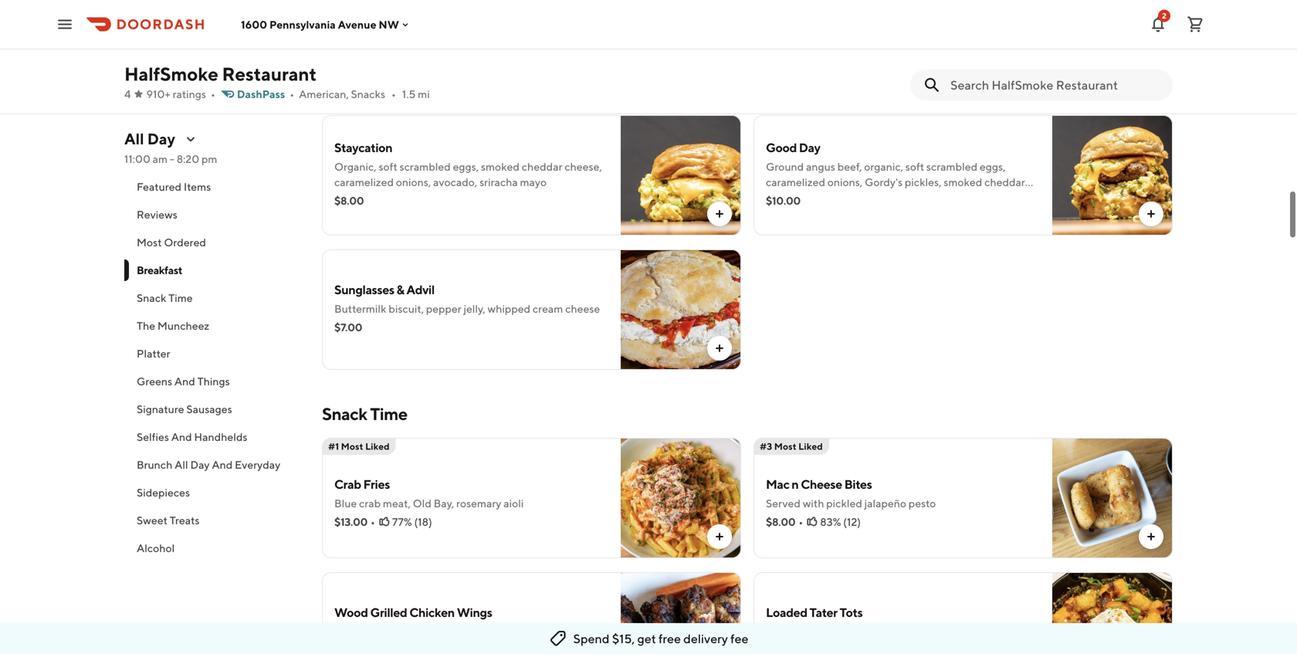 Task type: locate. For each thing, give the bounding box(es) containing it.
(pork),
[[507, 26, 540, 39]]

$15,
[[612, 632, 635, 646]]

0 vertical spatial &
[[369, 6, 376, 20]]

wake
[[335, 6, 366, 20]]

cheese,
[[565, 160, 602, 173], [766, 191, 804, 204]]

caramelized down organic,
[[335, 176, 394, 189]]

nw
[[379, 18, 399, 31]]

• down restaurant
[[290, 88, 294, 100]]

caramelized
[[542, 26, 601, 39], [335, 176, 394, 189], [766, 176, 826, 189]]

soft inside staycation organic, soft scrambled eggs, smoked cheddar cheese, caramelized onions, avocado, sriracha mayo $8.00
[[379, 160, 398, 173]]

1 horizontal spatial pesto
[[909, 497, 937, 510]]

scrambled up "avocado,"
[[400, 160, 451, 173]]

cheddar
[[522, 160, 563, 173], [985, 176, 1026, 189]]

onions, left "avocado,"
[[396, 176, 431, 189]]

$8.00 down organic,
[[335, 194, 364, 207]]

alcohol
[[137, 542, 175, 555]]

•
[[211, 88, 215, 100], [290, 88, 294, 100], [392, 88, 396, 100], [371, 516, 375, 528], [799, 516, 804, 528]]

0 vertical spatial cheddar
[[522, 160, 563, 173]]

signature sausages
[[137, 403, 232, 416]]

2 horizontal spatial most
[[775, 441, 797, 452]]

1 vertical spatial all
[[175, 459, 188, 471]]

halfsmoke restaurant
[[124, 63, 317, 85]]

2 soft from the left
[[906, 160, 925, 173]]

selfies
[[137, 431, 169, 443]]

all up 11:00
[[124, 130, 144, 148]]

day
[[147, 130, 175, 148], [799, 140, 821, 155], [190, 459, 210, 471]]

most right #1
[[341, 441, 364, 452]]

2 buttermilk from the top
[[335, 302, 387, 315]]

buttermilk down the sunglasses
[[335, 302, 387, 315]]

& left the advil
[[397, 282, 405, 297]]

buttermilk inside wake & bake buttermilk biscuit, braised short rib (pork), caramelized onion, green chili, three cheeses
[[335, 26, 387, 39]]

biscuit, inside wake & bake buttermilk biscuit, braised short rib (pork), caramelized onion, green chili, three cheeses
[[389, 26, 424, 39]]

green
[[367, 41, 396, 54]]

0 horizontal spatial most
[[137, 236, 162, 249]]

menus image
[[185, 133, 197, 145]]

caramelized right (pork), at top
[[542, 26, 601, 39]]

pennsylvania
[[270, 18, 336, 31]]

• down with
[[799, 516, 804, 528]]

0 vertical spatial time
[[169, 292, 193, 304]]

0 vertical spatial smoked
[[481, 160, 520, 173]]

1.5
[[402, 88, 416, 100]]

1 horizontal spatial add item to cart image
[[1146, 208, 1158, 220]]

caramelized for ground
[[766, 176, 826, 189]]

liked up cheese
[[799, 441, 823, 452]]

sweet treats button
[[124, 507, 304, 535]]

time up #1 most liked
[[370, 404, 408, 424]]

0 horizontal spatial smoked
[[481, 160, 520, 173]]

gordy's
[[865, 176, 903, 189]]

0 horizontal spatial snack
[[137, 292, 166, 304]]

0 vertical spatial snack
[[137, 292, 166, 304]]

muncheez
[[158, 319, 209, 332]]

fries
[[364, 477, 390, 492]]

0 horizontal spatial cheese,
[[565, 160, 602, 173]]

caramelized inside staycation organic, soft scrambled eggs, smoked cheddar cheese, caramelized onions, avocado, sriracha mayo $8.00
[[335, 176, 394, 189]]

0 horizontal spatial cheddar
[[522, 160, 563, 173]]

liked for fries
[[366, 441, 390, 452]]

buttermilk up onion,
[[335, 26, 387, 39]]

1 vertical spatial biscuit,
[[389, 302, 424, 315]]

1 vertical spatial &
[[397, 282, 405, 297]]

1 scrambled from the left
[[400, 160, 451, 173]]

notification bell image
[[1150, 15, 1168, 34]]

buttermilk
[[335, 26, 387, 39], [335, 302, 387, 315]]

1 horizontal spatial all
[[175, 459, 188, 471]]

snack inside snack time button
[[137, 292, 166, 304]]

1 horizontal spatial liked
[[799, 441, 823, 452]]

organic,
[[335, 160, 377, 173]]

snack time inside button
[[137, 292, 193, 304]]

0 horizontal spatial caramelized
[[335, 176, 394, 189]]

pepper
[[426, 302, 462, 315]]

fee
[[731, 632, 749, 646]]

pickles,
[[905, 176, 942, 189]]

dashpass
[[237, 88, 285, 100]]

liked up fries at bottom left
[[366, 441, 390, 452]]

1 horizontal spatial &
[[397, 282, 405, 297]]

eggs, inside good day ground angus beef, organic, soft scrambled eggs, caramelized onions, gordy's pickles, smoked cheddar cheese, dijonaise
[[980, 160, 1006, 173]]

1 vertical spatial pesto
[[909, 497, 937, 510]]

0 horizontal spatial $8.00
[[335, 194, 364, 207]]

$8.00 down served
[[766, 516, 796, 528]]

0 horizontal spatial time
[[169, 292, 193, 304]]

all day
[[124, 130, 175, 148]]

sweet treats
[[137, 514, 200, 527]]

2 eggs, from the left
[[980, 160, 1006, 173]]

1 vertical spatial time
[[370, 404, 408, 424]]

cheddar inside good day ground angus beef, organic, soft scrambled eggs, caramelized onions, gordy's pickles, smoked cheddar cheese, dijonaise
[[985, 176, 1026, 189]]

0 vertical spatial $8.00
[[335, 194, 364, 207]]

cheese
[[801, 477, 843, 492]]

1 vertical spatial and
[[171, 431, 192, 443]]

the muncheez
[[137, 319, 209, 332]]

2 onions, from the left
[[828, 176, 863, 189]]

0 horizontal spatial scrambled
[[400, 160, 451, 173]]

wake & bake image
[[621, 0, 742, 101]]

1 horizontal spatial most
[[341, 441, 364, 452]]

1 buttermilk from the top
[[335, 26, 387, 39]]

8:20
[[177, 153, 199, 165]]

1 onions, from the left
[[396, 176, 431, 189]]

onion,
[[335, 41, 365, 54]]

cheddar inside staycation organic, soft scrambled eggs, smoked cheddar cheese, caramelized onions, avocado, sriracha mayo $8.00
[[522, 160, 563, 173]]

0 horizontal spatial liked
[[366, 441, 390, 452]]

biscuit, for bake
[[389, 26, 424, 39]]

and inside "button"
[[171, 431, 192, 443]]

sprouts,
[[806, 41, 845, 54]]

0 vertical spatial buttermilk
[[335, 26, 387, 39]]

good day ground angus beef, organic, soft scrambled eggs, caramelized onions, gordy's pickles, smoked cheddar cheese, dijonaise
[[766, 140, 1026, 204]]

2 scrambled from the left
[[927, 160, 978, 173]]

0 vertical spatial cheese,
[[565, 160, 602, 173]]

1600 pennsylvania avenue nw button
[[241, 18, 412, 31]]

1 horizontal spatial eggs,
[[980, 160, 1006, 173]]

smoked right pickles,
[[944, 176, 983, 189]]

soft down staycation
[[379, 160, 398, 173]]

0 vertical spatial add item to cart image
[[1146, 208, 1158, 220]]

wake & bake buttermilk biscuit, braised short rib (pork), caramelized onion, green chili, three cheeses
[[335, 6, 601, 54]]

caramelized inside wake & bake buttermilk biscuit, braised short rib (pork), caramelized onion, green chili, three cheeses
[[542, 26, 601, 39]]

$10.00
[[766, 194, 801, 207]]

aioli
[[504, 497, 524, 510]]

sausages
[[187, 403, 232, 416]]

biscuit, for advil
[[389, 302, 424, 315]]

1 vertical spatial buttermilk
[[335, 302, 387, 315]]

mushroom,
[[899, 26, 954, 39]]

1 horizontal spatial scrambled
[[927, 160, 978, 173]]

snack up 'the'
[[137, 292, 166, 304]]

biscuit, inside sunglasses & advil buttermilk biscuit, pepper jelly, whipped cream cheese $7.00
[[389, 302, 424, 315]]

2 horizontal spatial caramelized
[[766, 176, 826, 189]]

staycation image
[[621, 115, 742, 236]]

0 horizontal spatial eggs,
[[453, 160, 479, 173]]

0 vertical spatial pesto
[[872, 41, 899, 54]]

basil
[[847, 41, 870, 54]]

all right brunch
[[175, 459, 188, 471]]

0 horizontal spatial snack time
[[137, 292, 193, 304]]

1 vertical spatial snack time
[[322, 404, 408, 424]]

&
[[369, 6, 376, 20], [397, 282, 405, 297]]

biscuit, down the advil
[[389, 302, 424, 315]]

most right #3
[[775, 441, 797, 452]]

advil
[[407, 282, 435, 297]]

crab
[[335, 477, 361, 492]]

add item to cart image
[[714, 208, 726, 220], [714, 531, 726, 543], [1146, 531, 1158, 543]]

crab fries image
[[621, 438, 742, 559]]

all inside the brunch all day and everyday button
[[175, 459, 188, 471]]

cheeses
[[451, 41, 491, 54]]

1 liked from the left
[[366, 441, 390, 452]]

snack time down breakfast at top
[[137, 292, 193, 304]]

day inside button
[[190, 459, 210, 471]]

smoked up sriracha
[[481, 160, 520, 173]]

day down the selfies and handhelds at bottom left
[[190, 459, 210, 471]]

snack time button
[[124, 284, 304, 312]]

0 vertical spatial and
[[175, 375, 195, 388]]

day inside good day ground angus beef, organic, soft scrambled eggs, caramelized onions, gordy's pickles, smoked cheddar cheese, dijonaise
[[799, 140, 821, 155]]

add item to cart image for fries
[[714, 531, 726, 543]]

soft up pickles,
[[906, 160, 925, 173]]

smoked
[[481, 160, 520, 173], [944, 176, 983, 189]]

910+ ratings •
[[146, 88, 215, 100]]

• for $8.00 •
[[799, 516, 804, 528]]

maple pancake, portobello mushroom, roasted red pepper, sprouts, basil pesto
[[766, 26, 1012, 54]]

0 horizontal spatial onions,
[[396, 176, 431, 189]]

& inside sunglasses & advil buttermilk biscuit, pepper jelly, whipped cream cheese $7.00
[[397, 282, 405, 297]]

1 vertical spatial cheese,
[[766, 191, 804, 204]]

0 vertical spatial all
[[124, 130, 144, 148]]

$8.00
[[335, 194, 364, 207], [766, 516, 796, 528]]

1 horizontal spatial snack
[[322, 404, 367, 424]]

pesto inside maple pancake, portobello mushroom, roasted red pepper, sprouts, basil pesto
[[872, 41, 899, 54]]

(12)
[[844, 516, 861, 528]]

day up angus at the right
[[799, 140, 821, 155]]

liked
[[366, 441, 390, 452], [799, 441, 823, 452]]

platter
[[137, 347, 170, 360]]

beef,
[[838, 160, 863, 173]]

& inside wake & bake buttermilk biscuit, braised short rib (pork), caramelized onion, green chili, three cheeses
[[369, 6, 376, 20]]

• down crab
[[371, 516, 375, 528]]

buttermilk inside sunglasses & advil buttermilk biscuit, pepper jelly, whipped cream cheese $7.00
[[335, 302, 387, 315]]

2 vertical spatial and
[[212, 459, 233, 471]]

free
[[659, 632, 681, 646]]

1 horizontal spatial $8.00
[[766, 516, 796, 528]]

day up am
[[147, 130, 175, 148]]

$13.00 •
[[335, 516, 375, 528]]

& left bake
[[369, 6, 376, 20]]

spend
[[574, 632, 610, 646]]

and down signature sausages
[[171, 431, 192, 443]]

bake
[[379, 6, 406, 20]]

caramelized inside good day ground angus beef, organic, soft scrambled eggs, caramelized onions, gordy's pickles, smoked cheddar cheese, dijonaise
[[766, 176, 826, 189]]

pesto down portobello
[[872, 41, 899, 54]]

0 horizontal spatial day
[[147, 130, 175, 148]]

1 vertical spatial cheddar
[[985, 176, 1026, 189]]

old
[[413, 497, 432, 510]]

add item to cart image
[[1146, 208, 1158, 220], [714, 342, 726, 355]]

most for mac n cheese bites
[[775, 441, 797, 452]]

0 vertical spatial biscuit,
[[389, 26, 424, 39]]

83% (12)
[[821, 516, 861, 528]]

organic,
[[865, 160, 904, 173]]

biscuit, up 'chili,'
[[389, 26, 424, 39]]

mac
[[766, 477, 790, 492]]

pesto
[[872, 41, 899, 54], [909, 497, 937, 510]]

0 horizontal spatial soft
[[379, 160, 398, 173]]

scrambled up pickles,
[[927, 160, 978, 173]]

1 horizontal spatial cheddar
[[985, 176, 1026, 189]]

items
[[184, 180, 211, 193]]

1 vertical spatial smoked
[[944, 176, 983, 189]]

1 biscuit, from the top
[[389, 26, 424, 39]]

brunch all day and everyday
[[137, 459, 281, 471]]

scrambled inside good day ground angus beef, organic, soft scrambled eggs, caramelized onions, gordy's pickles, smoked cheddar cheese, dijonaise
[[927, 160, 978, 173]]

2 horizontal spatial day
[[799, 140, 821, 155]]

0 horizontal spatial &
[[369, 6, 376, 20]]

1 vertical spatial add item to cart image
[[714, 342, 726, 355]]

and down handhelds
[[212, 459, 233, 471]]

1 soft from the left
[[379, 160, 398, 173]]

1 vertical spatial snack
[[322, 404, 367, 424]]

1600 pennsylvania avenue nw
[[241, 18, 399, 31]]

2 liked from the left
[[799, 441, 823, 452]]

cheese, inside staycation organic, soft scrambled eggs, smoked cheddar cheese, caramelized onions, avocado, sriracha mayo $8.00
[[565, 160, 602, 173]]

0 vertical spatial snack time
[[137, 292, 193, 304]]

1 horizontal spatial soft
[[906, 160, 925, 173]]

snack up #1
[[322, 404, 367, 424]]

open menu image
[[56, 15, 74, 34]]

time inside button
[[169, 292, 193, 304]]

breakfast
[[137, 264, 182, 277]]

time up muncheez
[[169, 292, 193, 304]]

sweet
[[137, 514, 168, 527]]

$7.00
[[335, 321, 362, 334]]

1 eggs, from the left
[[453, 160, 479, 173]]

onions,
[[396, 176, 431, 189], [828, 176, 863, 189]]

1 horizontal spatial day
[[190, 459, 210, 471]]

2 biscuit, from the top
[[389, 302, 424, 315]]

n
[[792, 477, 799, 492]]

pesto right jalapeño
[[909, 497, 937, 510]]

1 horizontal spatial caramelized
[[542, 26, 601, 39]]

short
[[465, 26, 490, 39]]

1 horizontal spatial onions,
[[828, 176, 863, 189]]

onions, down beef, on the right of the page
[[828, 176, 863, 189]]

soft
[[379, 160, 398, 173], [906, 160, 925, 173]]

most down reviews at the top left of the page
[[137, 236, 162, 249]]

loaded
[[766, 605, 808, 620]]

1 horizontal spatial cheese,
[[766, 191, 804, 204]]

most
[[137, 236, 162, 249], [341, 441, 364, 452], [775, 441, 797, 452]]

#3
[[760, 441, 773, 452]]

and up signature sausages
[[175, 375, 195, 388]]

pesto inside mac n cheese bites served with pickled jalapeño pesto
[[909, 497, 937, 510]]

0 horizontal spatial pesto
[[872, 41, 899, 54]]

0 horizontal spatial add item to cart image
[[714, 342, 726, 355]]

snack time up #1 most liked
[[322, 404, 408, 424]]

caramelized down ground on the right top
[[766, 176, 826, 189]]

day for good
[[799, 140, 821, 155]]

1 horizontal spatial smoked
[[944, 176, 983, 189]]

rosemary
[[457, 497, 502, 510]]



Task type: describe. For each thing, give the bounding box(es) containing it.
day for all
[[147, 130, 175, 148]]

wood
[[335, 605, 368, 620]]

#1
[[328, 441, 339, 452]]

2
[[1163, 11, 1167, 20]]

most inside button
[[137, 236, 162, 249]]

loaded tater tots
[[766, 605, 863, 620]]

11:00
[[124, 153, 151, 165]]

brunch all day and everyday button
[[124, 451, 304, 479]]

• down halfsmoke restaurant
[[211, 88, 215, 100]]

• for $13.00 •
[[371, 516, 375, 528]]

with
[[803, 497, 825, 510]]

avenue
[[338, 18, 377, 31]]

jalapeño
[[865, 497, 907, 510]]

11:00 am - 8:20 pm
[[124, 153, 217, 165]]

most ordered button
[[124, 229, 304, 257]]

red
[[996, 26, 1012, 39]]

onions, inside staycation organic, soft scrambled eggs, smoked cheddar cheese, caramelized onions, avocado, sriracha mayo $8.00
[[396, 176, 431, 189]]

most for crab fries
[[341, 441, 364, 452]]

staycation
[[335, 140, 393, 155]]

wood grilled chicken wings
[[335, 605, 493, 620]]

chicken
[[410, 605, 455, 620]]

good day image
[[1053, 115, 1174, 236]]

1600
[[241, 18, 267, 31]]

meat,
[[383, 497, 411, 510]]

sriracha
[[480, 176, 518, 189]]

onions, inside good day ground angus beef, organic, soft scrambled eggs, caramelized onions, gordy's pickles, smoked cheddar cheese, dijonaise
[[828, 176, 863, 189]]

featured
[[137, 180, 182, 193]]

tots
[[840, 605, 863, 620]]

snacks
[[351, 88, 386, 100]]

mac n cheese bites image
[[1053, 438, 1174, 559]]

add item to cart image for good day
[[1146, 208, 1158, 220]]

buttermilk for sunglasses
[[335, 302, 387, 315]]

selfies and handhelds button
[[124, 423, 304, 451]]

eggs, inside staycation organic, soft scrambled eggs, smoked cheddar cheese, caramelized onions, avocado, sriracha mayo $8.00
[[453, 160, 479, 173]]

mac n cheese bites served with pickled jalapeño pesto
[[766, 477, 937, 510]]

tater
[[810, 605, 838, 620]]

soft inside good day ground angus beef, organic, soft scrambled eggs, caramelized onions, gordy's pickles, smoked cheddar cheese, dijonaise
[[906, 160, 925, 173]]

liked for n
[[799, 441, 823, 452]]

bites
[[845, 477, 873, 492]]

chili,
[[398, 41, 421, 54]]

platter button
[[124, 340, 304, 368]]

sunglasses & advil image
[[621, 250, 742, 370]]

whipped
[[488, 302, 531, 315]]

caramelized for bake
[[542, 26, 601, 39]]

hey, kamala! image
[[1053, 0, 1174, 101]]

mayo
[[520, 176, 547, 189]]

cream
[[533, 302, 563, 315]]

braised
[[426, 26, 463, 39]]

$8.00 •
[[766, 516, 804, 528]]

Item Search search field
[[951, 76, 1161, 93]]

halfsmoke
[[124, 63, 218, 85]]

• left 1.5
[[392, 88, 396, 100]]

restaurant
[[222, 63, 317, 85]]

910+
[[146, 88, 171, 100]]

roasted
[[957, 26, 994, 39]]

cheese
[[566, 302, 601, 315]]

0 horizontal spatial all
[[124, 130, 144, 148]]

$8.00 inside staycation organic, soft scrambled eggs, smoked cheddar cheese, caramelized onions, avocado, sriracha mayo $8.00
[[335, 194, 364, 207]]

pm
[[202, 153, 217, 165]]

signature
[[137, 403, 184, 416]]

pepper,
[[766, 41, 804, 54]]

ratings
[[173, 88, 206, 100]]

0 items, open order cart image
[[1187, 15, 1205, 34]]

wood grilled chicken wings image
[[621, 573, 742, 654]]

signature sausages button
[[124, 396, 304, 423]]

spend $15, get free delivery fee
[[574, 632, 749, 646]]

1 vertical spatial $8.00
[[766, 516, 796, 528]]

most ordered
[[137, 236, 206, 249]]

#1 most liked
[[328, 441, 390, 452]]

ordered
[[164, 236, 206, 249]]

things
[[197, 375, 230, 388]]

buttermilk for wake
[[335, 26, 387, 39]]

good
[[766, 140, 797, 155]]

1 horizontal spatial time
[[370, 404, 408, 424]]

everyday
[[235, 459, 281, 471]]

sunglasses & advil buttermilk biscuit, pepper jelly, whipped cream cheese $7.00
[[335, 282, 601, 334]]

sunglasses
[[335, 282, 395, 297]]

crab fries blue crab meat, old bay, rosemary aioli
[[335, 477, 524, 510]]

1 horizontal spatial snack time
[[322, 404, 408, 424]]

& for wake
[[369, 6, 376, 20]]

avocado,
[[433, 176, 478, 189]]

bay,
[[434, 497, 455, 510]]

selfies and handhelds
[[137, 431, 248, 443]]

add item to cart image for n
[[1146, 531, 1158, 543]]

featured items
[[137, 180, 211, 193]]

greens and things
[[137, 375, 230, 388]]

& for sunglasses
[[397, 282, 405, 297]]

grilled
[[370, 605, 407, 620]]

smoked inside staycation organic, soft scrambled eggs, smoked cheddar cheese, caramelized onions, avocado, sriracha mayo $8.00
[[481, 160, 520, 173]]

77%
[[392, 516, 412, 528]]

• for dashpass •
[[290, 88, 294, 100]]

ground
[[766, 160, 804, 173]]

sidepieces
[[137, 486, 190, 499]]

smoked inside good day ground angus beef, organic, soft scrambled eggs, caramelized onions, gordy's pickles, smoked cheddar cheese, dijonaise
[[944, 176, 983, 189]]

brunch
[[137, 459, 173, 471]]

pickled
[[827, 497, 863, 510]]

dijonaise
[[806, 191, 850, 204]]

reviews
[[137, 208, 178, 221]]

83%
[[821, 516, 842, 528]]

scrambled inside staycation organic, soft scrambled eggs, smoked cheddar cheese, caramelized onions, avocado, sriracha mayo $8.00
[[400, 160, 451, 173]]

reviews button
[[124, 201, 304, 229]]

and for selfies
[[171, 431, 192, 443]]

add item to cart image for sunglasses & advil
[[714, 342, 726, 355]]

loaded tater tots image
[[1053, 573, 1174, 654]]

cheese, inside good day ground angus beef, organic, soft scrambled eggs, caramelized onions, gordy's pickles, smoked cheddar cheese, dijonaise
[[766, 191, 804, 204]]

american, snacks • 1.5 mi
[[299, 88, 430, 100]]

and for greens
[[175, 375, 195, 388]]



Task type: vqa. For each thing, say whether or not it's contained in the screenshot.
pork at left
no



